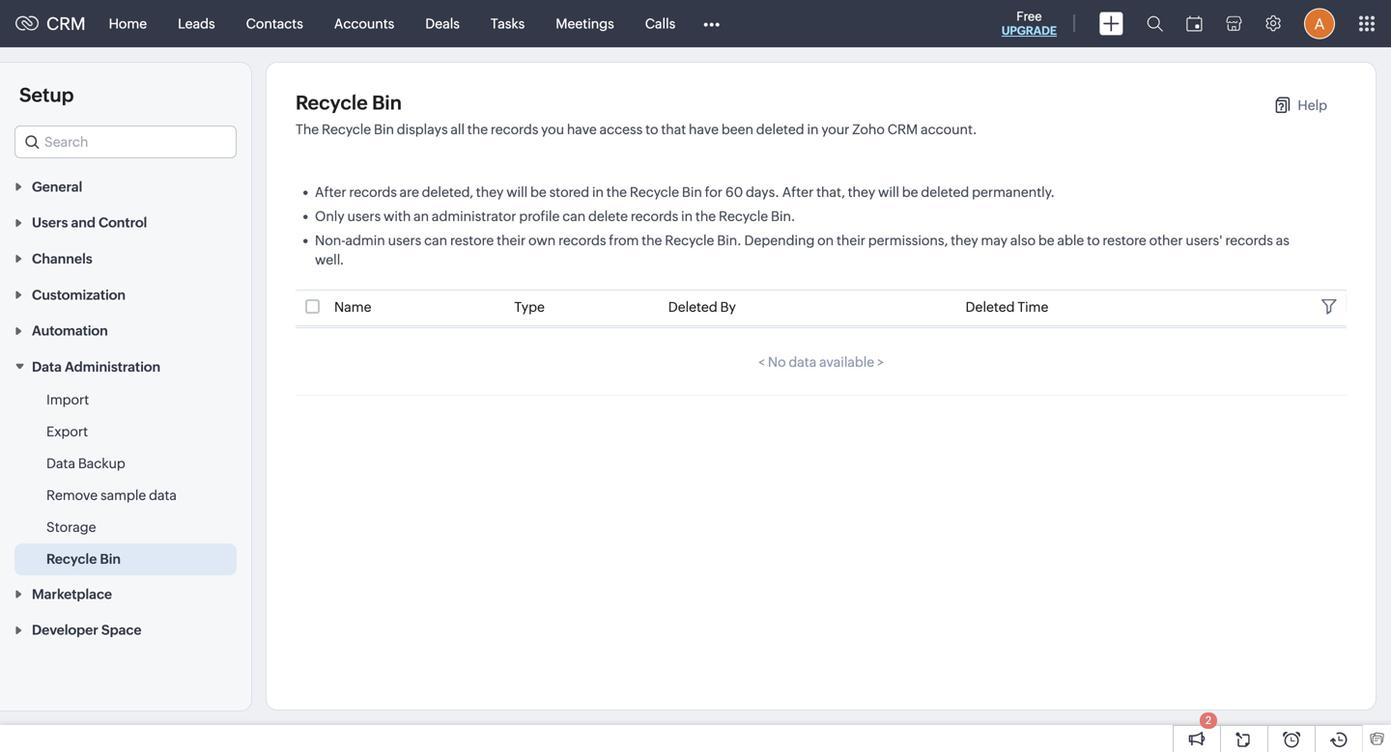Task type: describe. For each thing, give the bounding box(es) containing it.
2 vertical spatial in
[[682, 209, 693, 224]]

channels button
[[0, 240, 251, 276]]

other
[[1150, 233, 1184, 248]]

tasks
[[491, 16, 525, 31]]

deals
[[426, 16, 460, 31]]

remove
[[46, 488, 98, 504]]

channels
[[32, 251, 92, 267]]

data for sample
[[149, 488, 177, 504]]

calendar image
[[1187, 16, 1203, 31]]

records down "delete"
[[559, 233, 607, 248]]

bin left displays at the left top of page
[[374, 122, 394, 137]]

create menu element
[[1088, 0, 1136, 47]]

profile element
[[1293, 0, 1347, 47]]

2 restore from the left
[[1103, 233, 1147, 248]]

leads link
[[163, 0, 231, 47]]

storage
[[46, 520, 96, 536]]

2 after from the left
[[783, 185, 814, 200]]

60
[[726, 185, 743, 200]]

data backup link
[[46, 454, 125, 474]]

that,
[[817, 185, 846, 200]]

0 horizontal spatial in
[[592, 185, 604, 200]]

are
[[400, 185, 419, 200]]

customization button
[[0, 276, 251, 313]]

as
[[1277, 233, 1290, 248]]

by
[[721, 300, 736, 315]]

free
[[1017, 9, 1043, 24]]

able
[[1058, 233, 1085, 248]]

data for data administration
[[32, 360, 62, 375]]

deleted inside after records are deleted, they will be stored in the recycle bin for 60 days. after that, they will be deleted permanently. only users with an administrator profile can delete records in the recycle bin. non-admin users can restore their own records from the recycle bin. depending on their permissions, they may also be able to restore other users' records as well.
[[922, 185, 970, 200]]

well.
[[315, 252, 344, 268]]

< no data available >
[[759, 355, 885, 370]]

meetings
[[556, 16, 614, 31]]

space
[[101, 623, 142, 639]]

own
[[529, 233, 556, 248]]

0 horizontal spatial be
[[531, 185, 547, 200]]

records up from
[[631, 209, 679, 224]]

home
[[109, 16, 147, 31]]

recycle bin link
[[46, 550, 121, 569]]

admin
[[346, 233, 385, 248]]

records inside recycle bin the recycle bin displays all the records you have access to that have been deleted in your zoho crm account.
[[491, 122, 539, 137]]

delete
[[589, 209, 628, 224]]

help
[[1298, 98, 1328, 113]]

administrator
[[432, 209, 517, 224]]

zoho
[[853, 122, 885, 137]]

data for no
[[789, 355, 817, 370]]

contacts
[[246, 16, 303, 31]]

recycle up from
[[630, 185, 680, 200]]

remove sample data link
[[46, 486, 177, 506]]

developer space
[[32, 623, 142, 639]]

users and control button
[[0, 204, 251, 240]]

1 horizontal spatial be
[[903, 185, 919, 200]]

automation button
[[0, 313, 251, 349]]

the inside recycle bin the recycle bin displays all the records you have access to that have been deleted in your zoho crm account.
[[468, 122, 488, 137]]

export
[[46, 424, 88, 440]]

profile image
[[1305, 8, 1336, 39]]

from
[[609, 233, 639, 248]]

also
[[1011, 233, 1036, 248]]

export link
[[46, 422, 88, 442]]

permanently.
[[972, 185, 1055, 200]]

developer space button
[[0, 612, 251, 648]]

after records are deleted, they will be stored in the recycle bin for 60 days. after that, they will be deleted permanently. only users with an administrator profile can delete records in the recycle bin. non-admin users can restore their own records from the recycle bin. depending on their permissions, they may also be able to restore other users' records as well.
[[315, 185, 1290, 268]]

calls
[[645, 16, 676, 31]]

bin inside data administration region
[[100, 552, 121, 567]]

1 will from the left
[[507, 185, 528, 200]]

free upgrade
[[1002, 9, 1057, 37]]

0 horizontal spatial can
[[424, 233, 448, 248]]

recycle bin the recycle bin displays all the records you have access to that have been deleted in your zoho crm account.
[[296, 92, 978, 137]]

an
[[414, 209, 429, 224]]

Other Modules field
[[691, 8, 733, 39]]

recycle down 60
[[719, 209, 769, 224]]

create menu image
[[1100, 12, 1124, 35]]

meetings link
[[541, 0, 630, 47]]

records up with
[[349, 185, 397, 200]]

data administration button
[[0, 349, 251, 385]]

backup
[[78, 456, 125, 472]]

1 horizontal spatial they
[[848, 185, 876, 200]]

name
[[334, 300, 372, 315]]

profile
[[519, 209, 560, 224]]

access
[[600, 122, 643, 137]]

search image
[[1147, 15, 1164, 32]]

to inside recycle bin the recycle bin displays all the records you have access to that have been deleted in your zoho crm account.
[[646, 122, 659, 137]]

2 will from the left
[[879, 185, 900, 200]]

to inside after records are deleted, they will be stored in the recycle bin for 60 days. after that, they will be deleted permanently. only users with an administrator profile can delete records in the recycle bin. non-admin users can restore their own records from the recycle bin. depending on their permissions, they may also be able to restore other users' records as well.
[[1088, 233, 1101, 248]]

tasks link
[[475, 0, 541, 47]]

2
[[1206, 715, 1212, 727]]

automation
[[32, 323, 108, 339]]

deals link
[[410, 0, 475, 47]]

0 horizontal spatial bin.
[[717, 233, 742, 248]]

administration
[[65, 360, 161, 375]]

time
[[1018, 300, 1049, 315]]

marketplace
[[32, 587, 112, 603]]

0 horizontal spatial they
[[476, 185, 504, 200]]

general button
[[0, 168, 251, 204]]

0 vertical spatial can
[[563, 209, 586, 224]]

import
[[46, 392, 89, 408]]

accounts
[[334, 16, 395, 31]]

sample
[[101, 488, 146, 504]]

only
[[315, 209, 345, 224]]

deleted by
[[669, 300, 736, 315]]

all
[[451, 122, 465, 137]]

accounts link
[[319, 0, 410, 47]]

home link
[[93, 0, 163, 47]]



Task type: locate. For each thing, give the bounding box(es) containing it.
users
[[32, 215, 68, 231]]

can down stored
[[563, 209, 586, 224]]

the
[[296, 122, 319, 137]]

after up only
[[315, 185, 347, 200]]

calls link
[[630, 0, 691, 47]]

records left you
[[491, 122, 539, 137]]

1 vertical spatial users
[[388, 233, 422, 248]]

2 have from the left
[[689, 122, 719, 137]]

0 horizontal spatial deleted
[[669, 300, 718, 315]]

will up profile
[[507, 185, 528, 200]]

search element
[[1136, 0, 1175, 47]]

general
[[32, 179, 82, 195]]

data down export
[[46, 456, 75, 472]]

crm right zoho
[[888, 122, 919, 137]]

days.
[[746, 185, 780, 200]]

will up the permissions, on the top right
[[879, 185, 900, 200]]

1 vertical spatial data
[[149, 488, 177, 504]]

to left that
[[646, 122, 659, 137]]

be
[[531, 185, 547, 200], [903, 185, 919, 200], [1039, 233, 1055, 248]]

1 their from the left
[[497, 233, 526, 248]]

users up admin at left
[[347, 209, 381, 224]]

1 horizontal spatial deleted
[[922, 185, 970, 200]]

crm
[[46, 14, 86, 34], [888, 122, 919, 137]]

they left may
[[951, 233, 979, 248]]

0 horizontal spatial after
[[315, 185, 347, 200]]

depending
[[745, 233, 815, 248]]

0 vertical spatial to
[[646, 122, 659, 137]]

1 horizontal spatial after
[[783, 185, 814, 200]]

data up import
[[32, 360, 62, 375]]

in up "delete"
[[592, 185, 604, 200]]

users'
[[1186, 233, 1223, 248]]

they up administrator in the top of the page
[[476, 185, 504, 200]]

0 horizontal spatial users
[[347, 209, 381, 224]]

the
[[468, 122, 488, 137], [607, 185, 627, 200], [696, 209, 716, 224], [642, 233, 663, 248]]

1 vertical spatial data
[[46, 456, 75, 472]]

in left your
[[808, 122, 819, 137]]

non-
[[315, 233, 346, 248]]

0 vertical spatial data
[[789, 355, 817, 370]]

restore
[[450, 233, 494, 248], [1103, 233, 1147, 248]]

1 horizontal spatial have
[[689, 122, 719, 137]]

<
[[759, 355, 766, 370]]

bin up displays at the left top of page
[[372, 92, 402, 114]]

1 vertical spatial crm
[[888, 122, 919, 137]]

data administration region
[[0, 385, 251, 576]]

crm inside recycle bin the recycle bin displays all the records you have access to that have been deleted in your zoho crm account.
[[888, 122, 919, 137]]

0 horizontal spatial have
[[567, 122, 597, 137]]

data inside 'dropdown button'
[[32, 360, 62, 375]]

deleted for deleted by
[[669, 300, 718, 315]]

developer
[[32, 623, 98, 639]]

1 restore from the left
[[450, 233, 494, 248]]

their right on
[[837, 233, 866, 248]]

recycle up 'the' at the left top
[[296, 92, 368, 114]]

contacts link
[[231, 0, 319, 47]]

data right no
[[789, 355, 817, 370]]

bin up the marketplace dropdown button
[[100, 552, 121, 567]]

deleted,
[[422, 185, 474, 200]]

stored
[[550, 185, 590, 200]]

users down with
[[388, 233, 422, 248]]

0 horizontal spatial data
[[149, 488, 177, 504]]

after
[[315, 185, 347, 200], [783, 185, 814, 200]]

data administration
[[32, 360, 161, 375]]

recycle down storage link
[[46, 552, 97, 567]]

0 horizontal spatial crm
[[46, 14, 86, 34]]

they right that,
[[848, 185, 876, 200]]

recycle right 'the' at the left top
[[322, 122, 371, 137]]

1 horizontal spatial crm
[[888, 122, 919, 137]]

upgrade
[[1002, 24, 1057, 37]]

users
[[347, 209, 381, 224], [388, 233, 422, 248]]

for
[[705, 185, 723, 200]]

in inside recycle bin the recycle bin displays all the records you have access to that have been deleted in your zoho crm account.
[[808, 122, 819, 137]]

0 vertical spatial deleted
[[757, 122, 805, 137]]

data inside "link"
[[149, 488, 177, 504]]

bin. down 60
[[717, 233, 742, 248]]

after left that,
[[783, 185, 814, 200]]

may
[[982, 233, 1008, 248]]

1 vertical spatial can
[[424, 233, 448, 248]]

on
[[818, 233, 834, 248]]

1 vertical spatial to
[[1088, 233, 1101, 248]]

customization
[[32, 287, 126, 303]]

0 vertical spatial users
[[347, 209, 381, 224]]

data
[[789, 355, 817, 370], [149, 488, 177, 504]]

in right "delete"
[[682, 209, 693, 224]]

deleted
[[669, 300, 718, 315], [966, 300, 1015, 315]]

can
[[563, 209, 586, 224], [424, 233, 448, 248]]

no
[[768, 355, 786, 370]]

account.
[[921, 122, 978, 137]]

deleted inside recycle bin the recycle bin displays all the records you have access to that have been deleted in your zoho crm account.
[[757, 122, 805, 137]]

control
[[99, 215, 147, 231]]

2 horizontal spatial they
[[951, 233, 979, 248]]

storage link
[[46, 518, 96, 537]]

data inside region
[[46, 456, 75, 472]]

you
[[541, 122, 564, 137]]

data backup
[[46, 456, 125, 472]]

your
[[822, 122, 850, 137]]

records
[[491, 122, 539, 137], [349, 185, 397, 200], [631, 209, 679, 224], [559, 233, 607, 248], [1226, 233, 1274, 248]]

their left own
[[497, 233, 526, 248]]

1 horizontal spatial will
[[879, 185, 900, 200]]

0 horizontal spatial deleted
[[757, 122, 805, 137]]

1 after from the left
[[315, 185, 347, 200]]

to
[[646, 122, 659, 137], [1088, 233, 1101, 248]]

permissions,
[[869, 233, 949, 248]]

0 vertical spatial in
[[808, 122, 819, 137]]

deleted right been
[[757, 122, 805, 137]]

restore left other
[[1103, 233, 1147, 248]]

deleted up the permissions, on the top right
[[922, 185, 970, 200]]

restore down administrator in the top of the page
[[450, 233, 494, 248]]

they
[[476, 185, 504, 200], [848, 185, 876, 200], [951, 233, 979, 248]]

1 horizontal spatial to
[[1088, 233, 1101, 248]]

1 horizontal spatial bin.
[[771, 209, 796, 224]]

have
[[567, 122, 597, 137], [689, 122, 719, 137]]

1 have from the left
[[567, 122, 597, 137]]

setup
[[19, 84, 74, 106]]

import link
[[46, 391, 89, 410]]

recycle bin
[[46, 552, 121, 567]]

2 horizontal spatial in
[[808, 122, 819, 137]]

be up profile
[[531, 185, 547, 200]]

be right also
[[1039, 233, 1055, 248]]

Search text field
[[15, 127, 236, 158]]

0 horizontal spatial will
[[507, 185, 528, 200]]

2 their from the left
[[837, 233, 866, 248]]

0 vertical spatial bin.
[[771, 209, 796, 224]]

1 horizontal spatial restore
[[1103, 233, 1147, 248]]

to right able
[[1088, 233, 1101, 248]]

data right sample
[[149, 488, 177, 504]]

data
[[32, 360, 62, 375], [46, 456, 75, 472]]

2 horizontal spatial be
[[1039, 233, 1055, 248]]

1 horizontal spatial can
[[563, 209, 586, 224]]

1 horizontal spatial their
[[837, 233, 866, 248]]

and
[[71, 215, 96, 231]]

records left as at right top
[[1226, 233, 1274, 248]]

0 vertical spatial crm
[[46, 14, 86, 34]]

with
[[384, 209, 411, 224]]

the right all
[[468, 122, 488, 137]]

recycle
[[296, 92, 368, 114], [322, 122, 371, 137], [630, 185, 680, 200], [719, 209, 769, 224], [665, 233, 715, 248], [46, 552, 97, 567]]

None field
[[14, 126, 237, 159]]

bin inside after records are deleted, they will be stored in the recycle bin for 60 days. after that, they will be deleted permanently. only users with an administrator profile can delete records in the recycle bin. non-admin users can restore their own records from the recycle bin. depending on their permissions, they may also be able to restore other users' records as well.
[[682, 185, 703, 200]]

bin left for
[[682, 185, 703, 200]]

bin
[[372, 92, 402, 114], [374, 122, 394, 137], [682, 185, 703, 200], [100, 552, 121, 567]]

leads
[[178, 16, 215, 31]]

be up the permissions, on the top right
[[903, 185, 919, 200]]

recycle inside recycle bin link
[[46, 552, 97, 567]]

1 deleted from the left
[[669, 300, 718, 315]]

1 horizontal spatial in
[[682, 209, 693, 224]]

the down for
[[696, 209, 716, 224]]

that
[[662, 122, 686, 137]]

1 vertical spatial deleted
[[922, 185, 970, 200]]

deleted left by
[[669, 300, 718, 315]]

1 horizontal spatial deleted
[[966, 300, 1015, 315]]

marketplace button
[[0, 576, 251, 612]]

can down an at the top left of page
[[424, 233, 448, 248]]

available
[[820, 355, 875, 370]]

deleted time
[[966, 300, 1049, 315]]

will
[[507, 185, 528, 200], [879, 185, 900, 200]]

have right that
[[689, 122, 719, 137]]

0 horizontal spatial restore
[[450, 233, 494, 248]]

2 deleted from the left
[[966, 300, 1015, 315]]

recycle down for
[[665, 233, 715, 248]]

0 vertical spatial data
[[32, 360, 62, 375]]

the right from
[[642, 233, 663, 248]]

in
[[808, 122, 819, 137], [592, 185, 604, 200], [682, 209, 693, 224]]

data for data backup
[[46, 456, 75, 472]]

displays
[[397, 122, 448, 137]]

deleted for deleted time
[[966, 300, 1015, 315]]

0 horizontal spatial to
[[646, 122, 659, 137]]

1 vertical spatial in
[[592, 185, 604, 200]]

crm left home
[[46, 14, 86, 34]]

1 vertical spatial bin.
[[717, 233, 742, 248]]

the up "delete"
[[607, 185, 627, 200]]

0 horizontal spatial their
[[497, 233, 526, 248]]

crm link
[[15, 14, 86, 34]]

1 horizontal spatial users
[[388, 233, 422, 248]]

have right you
[[567, 122, 597, 137]]

bin. up depending
[[771, 209, 796, 224]]

deleted left 'time'
[[966, 300, 1015, 315]]

1 horizontal spatial data
[[789, 355, 817, 370]]



Task type: vqa. For each thing, say whether or not it's contained in the screenshot.
the rightmost Source
no



